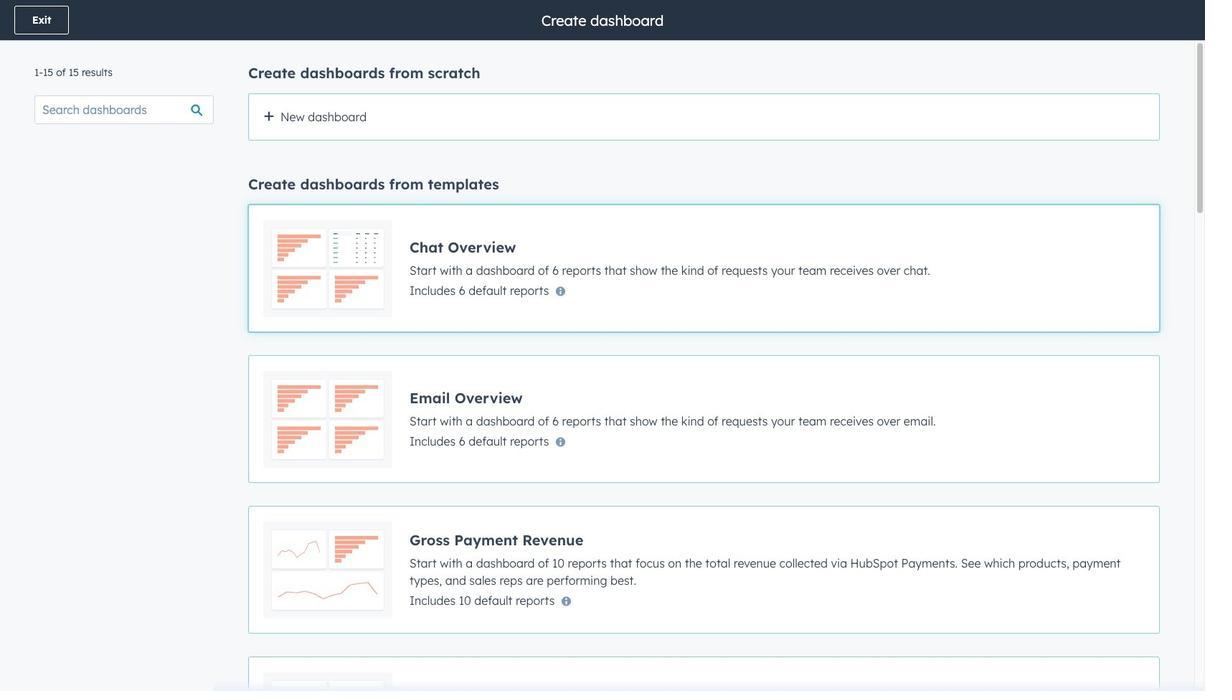 Task type: locate. For each thing, give the bounding box(es) containing it.
None checkbox
[[248, 205, 1160, 332]]

None checkbox
[[248, 93, 1160, 141], [248, 355, 1160, 483], [248, 506, 1160, 634], [248, 657, 1160, 691], [248, 93, 1160, 141]]

email overview image
[[263, 370, 393, 468]]

gross payment revenue image
[[263, 521, 393, 619]]

page section element
[[0, 0, 1206, 40]]

none checkbox marketing
[[248, 657, 1160, 691]]



Task type: vqa. For each thing, say whether or not it's contained in the screenshot.
the Search HubSpot search field
no



Task type: describe. For each thing, give the bounding box(es) containing it.
marketing image
[[263, 672, 393, 691]]

chat overview image
[[263, 220, 393, 317]]

Search search field
[[34, 95, 214, 124]]

none checkbox gross payment revenue
[[248, 506, 1160, 634]]

none checkbox email overview
[[248, 355, 1160, 483]]



